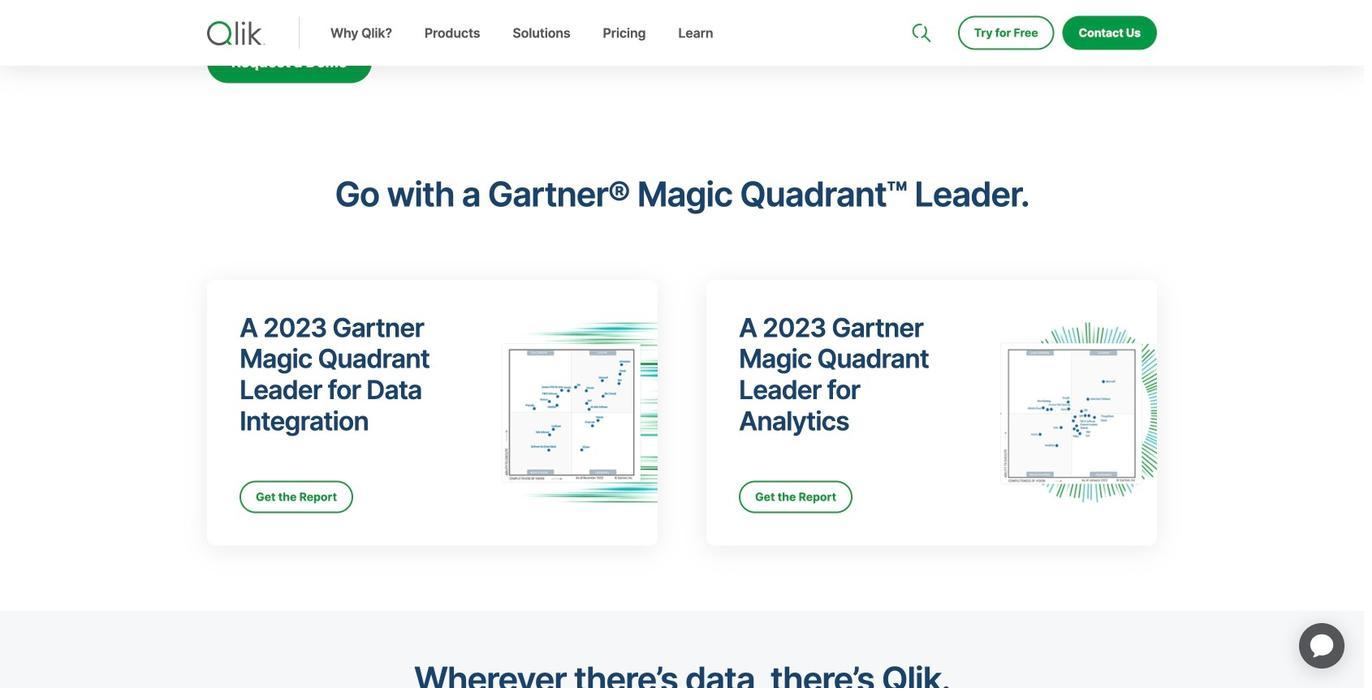 Task type: describe. For each thing, give the bounding box(es) containing it.
login image
[[1106, 0, 1119, 13]]

support image
[[914, 0, 927, 13]]



Task type: vqa. For each thing, say whether or not it's contained in the screenshot.
Company Icon
no



Task type: locate. For each thing, give the bounding box(es) containing it.
application
[[1280, 604, 1365, 689]]

qlik image
[[207, 21, 266, 45]]



